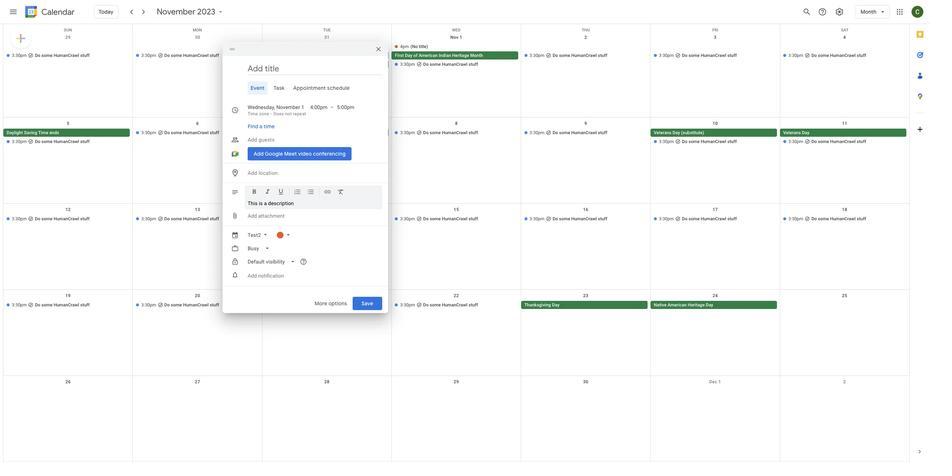Task type: describe. For each thing, give the bounding box(es) containing it.
indian
[[439, 53, 451, 58]]

day for thanksgiving day
[[552, 303, 560, 308]]

4:00pm – 5:00pm
[[310, 104, 355, 110]]

2 3:30pm button from the top
[[262, 215, 389, 223]]

schedule
[[328, 85, 350, 91]]

add guests button
[[245, 133, 382, 146]]

location
[[259, 170, 278, 176]]

0 horizontal spatial 30
[[195, 35, 200, 40]]

24
[[713, 293, 718, 299]]

26
[[65, 380, 71, 385]]

cell containing election day
[[262, 129, 392, 146]]

27
[[195, 380, 200, 385]]

day for veterans day
[[803, 130, 810, 135]]

8
[[455, 121, 458, 126]]

sat
[[842, 28, 849, 33]]

5
[[67, 121, 69, 126]]

veterans day button
[[780, 129, 907, 137]]

tue
[[323, 28, 331, 33]]

thanksgiving
[[525, 303, 551, 308]]

veterans for veterans day (substitute)
[[654, 130, 672, 135]]

appointment schedule button
[[291, 81, 353, 95]]

day for veterans day (substitute)
[[673, 130, 680, 135]]

cell down 25
[[780, 301, 910, 310]]

veterans day (substitute) button
[[651, 129, 778, 137]]

add for add attachment
[[248, 213, 257, 219]]

fri
[[713, 28, 719, 33]]

formatting options toolbar
[[245, 186, 382, 201]]

event
[[251, 85, 265, 91]]

this
[[248, 200, 258, 206]]

appointment
[[294, 85, 326, 91]]

notification
[[258, 273, 284, 279]]

support image
[[819, 7, 828, 16]]

cell containing daylight saving time ends
[[3, 129, 133, 146]]

1 vertical spatial 1
[[302, 104, 304, 110]]

dec 1
[[710, 380, 722, 385]]

add for add notification
[[248, 273, 257, 279]]

attachment
[[258, 213, 285, 219]]

daylight
[[7, 130, 23, 135]]

add guests
[[248, 137, 275, 143]]

wednesday,
[[248, 104, 275, 110]]

4pm
[[400, 44, 409, 49]]

halloween button
[[262, 60, 389, 68]]

month button
[[856, 3, 890, 21]]

4
[[844, 35, 847, 40]]

title)
[[419, 44, 428, 49]]

1 3:30pm button from the top
[[262, 138, 389, 146]]

american inside 'button'
[[668, 303, 687, 308]]

underline image
[[277, 188, 285, 197]]

is
[[259, 200, 263, 206]]

daylight saving time ends
[[7, 130, 59, 135]]

today button
[[94, 3, 118, 21]]

1 horizontal spatial 2
[[844, 380, 847, 385]]

1 for dec 1
[[719, 380, 722, 385]]

1 horizontal spatial a
[[264, 200, 267, 206]]

first day of american indian heritage month
[[395, 53, 483, 58]]

0 horizontal spatial 2
[[585, 35, 587, 40]]

25
[[843, 293, 848, 299]]

add notification
[[248, 273, 284, 279]]

cell containing do some humancrawl stuff
[[262, 43, 392, 69]]

day for election day
[[283, 130, 290, 135]]

election
[[266, 130, 282, 135]]

not
[[285, 111, 292, 117]]

Add title text field
[[248, 63, 382, 74]]

repeat
[[293, 111, 306, 117]]

14
[[324, 207, 330, 212]]

add attachment button
[[245, 209, 288, 223]]

10
[[713, 121, 718, 126]]

18
[[843, 207, 848, 212]]

–
[[331, 104, 334, 110]]

calendar
[[41, 7, 75, 17]]

16
[[584, 207, 589, 212]]

description
[[268, 200, 294, 206]]

month inside dropdown button
[[861, 9, 877, 15]]

4:00pm
[[310, 104, 328, 110]]

row containing 12
[[3, 204, 910, 290]]

1 horizontal spatial 29
[[454, 380, 459, 385]]

thu
[[582, 28, 590, 33]]

thanksgiving day
[[525, 303, 560, 308]]

find
[[248, 123, 258, 130]]

add attachment
[[248, 213, 285, 219]]

time inside button
[[38, 130, 48, 135]]

cell containing veterans day (substitute)
[[651, 129, 781, 146]]

cell containing 4pm
[[392, 43, 521, 69]]

add for add location
[[248, 170, 257, 176]]

17
[[713, 207, 718, 212]]

row containing 19
[[3, 290, 910, 376]]

find a time
[[248, 123, 275, 130]]

day inside 'button'
[[706, 303, 714, 308]]

election day
[[266, 130, 290, 135]]

heritage inside 'button'
[[688, 303, 705, 308]]

1 horizontal spatial 30
[[584, 380, 589, 385]]

Description text field
[[248, 200, 380, 206]]

does not repeat
[[274, 111, 306, 117]]

nov 1
[[451, 35, 463, 40]]

today
[[99, 9, 113, 15]]

time zone
[[248, 111, 269, 117]]

28
[[324, 380, 330, 385]]

native
[[654, 303, 667, 308]]

22
[[454, 293, 459, 299]]

of
[[414, 53, 418, 58]]

daylight saving time ends button
[[3, 129, 130, 137]]

2 do some humancrawl stuff button from the top
[[262, 301, 389, 309]]

day for first day of american indian heritage month
[[405, 53, 413, 58]]

veterans day (substitute)
[[654, 130, 705, 135]]



Task type: locate. For each thing, give the bounding box(es) containing it.
12
[[65, 207, 71, 212]]

november up not
[[276, 104, 300, 110]]

american
[[419, 53, 438, 58], [668, 303, 687, 308]]

sun
[[64, 28, 72, 33]]

day
[[405, 53, 413, 58], [283, 130, 290, 135], [673, 130, 680, 135], [803, 130, 810, 135], [552, 303, 560, 308], [706, 303, 714, 308]]

bold image
[[251, 188, 258, 197]]

1 vertical spatial november
[[276, 104, 300, 110]]

a inside button
[[260, 123, 263, 130]]

0 vertical spatial time
[[248, 111, 258, 117]]

task
[[274, 85, 285, 91]]

numbered list image
[[294, 188, 301, 197]]

find a time button
[[245, 120, 278, 133]]

wed
[[452, 28, 461, 33]]

1 horizontal spatial american
[[668, 303, 687, 308]]

9
[[585, 121, 587, 126]]

november 2023 button
[[154, 7, 227, 17]]

insert link image
[[324, 188, 331, 197]]

add inside 'button'
[[248, 273, 257, 279]]

0 vertical spatial american
[[419, 53, 438, 58]]

a right find
[[260, 123, 263, 130]]

4pm (no title)
[[400, 44, 428, 49]]

1 up repeat
[[302, 104, 304, 110]]

row containing sun
[[3, 24, 910, 33]]

1 vertical spatial time
[[38, 130, 48, 135]]

month right 'indian'
[[471, 53, 483, 58]]

add location button
[[245, 166, 382, 180]]

cell
[[262, 43, 392, 69], [392, 43, 521, 69], [3, 129, 133, 146], [262, 129, 392, 146], [651, 129, 781, 146], [780, 129, 910, 146], [780, 301, 910, 310]]

0 horizontal spatial month
[[471, 53, 483, 58]]

to element
[[331, 104, 334, 111]]

time down wednesday,
[[248, 111, 258, 117]]

time
[[248, 111, 258, 117], [38, 130, 48, 135]]

1 veterans from the left
[[654, 130, 672, 135]]

calendar heading
[[40, 7, 75, 17]]

1 vertical spatial 29
[[454, 380, 459, 385]]

heritage right native
[[688, 303, 705, 308]]

13
[[195, 207, 200, 212]]

2 row from the top
[[3, 31, 910, 118]]

0 vertical spatial month
[[861, 9, 877, 15]]

1 vertical spatial american
[[668, 303, 687, 308]]

1 vertical spatial do some humancrawl stuff button
[[262, 301, 389, 309]]

1 horizontal spatial november
[[276, 104, 300, 110]]

cell down –
[[262, 129, 392, 146]]

task button
[[271, 81, 288, 95]]

0 horizontal spatial 29
[[65, 35, 71, 40]]

veterans day
[[784, 130, 810, 135]]

2 horizontal spatial 1
[[719, 380, 722, 385]]

add location
[[248, 170, 278, 176]]

a right is
[[264, 200, 267, 206]]

saving
[[24, 130, 37, 135]]

add left location
[[248, 170, 257, 176]]

cell containing veterans day
[[780, 129, 910, 146]]

cell down 11
[[780, 129, 910, 146]]

add notification button
[[245, 267, 287, 285]]

calendar element
[[24, 4, 75, 21]]

0 vertical spatial 2
[[585, 35, 587, 40]]

dec
[[710, 380, 718, 385]]

mon
[[193, 28, 202, 33]]

time
[[264, 123, 275, 130]]

3:30pm button down election day button
[[262, 138, 389, 146]]

first
[[395, 53, 404, 58]]

0 vertical spatial november
[[157, 7, 195, 17]]

settings menu image
[[836, 7, 845, 16]]

1 horizontal spatial month
[[861, 9, 877, 15]]

cell down nov 1 on the left top of the page
[[392, 43, 521, 69]]

1 horizontal spatial time
[[248, 111, 258, 117]]

0 vertical spatial 1
[[460, 35, 463, 40]]

2023
[[197, 7, 215, 17]]

2
[[585, 35, 587, 40], [844, 380, 847, 385]]

0 vertical spatial 29
[[65, 35, 71, 40]]

thanksgiving day button
[[521, 301, 648, 309]]

1 horizontal spatial tab list
[[910, 24, 931, 442]]

add inside button
[[248, 213, 257, 219]]

election day button
[[262, 129, 389, 137]]

main drawer image
[[9, 7, 18, 16]]

3
[[714, 35, 717, 40]]

(substitute)
[[682, 130, 705, 135]]

row
[[3, 24, 910, 33], [3, 31, 910, 118], [3, 118, 910, 204], [3, 204, 910, 290], [3, 290, 910, 376], [3, 376, 910, 462]]

0 horizontal spatial veterans
[[654, 130, 672, 135]]

6 row from the top
[[3, 376, 910, 462]]

add down find
[[248, 137, 257, 143]]

1 horizontal spatial 1
[[460, 35, 463, 40]]

row containing 5
[[3, 118, 910, 204]]

ends
[[49, 130, 59, 135]]

nov
[[451, 35, 459, 40]]

time left ends
[[38, 130, 48, 135]]

31
[[324, 35, 330, 40]]

3 row from the top
[[3, 118, 910, 204]]

None field
[[245, 242, 276, 255], [245, 255, 301, 269], [245, 242, 276, 255], [245, 255, 301, 269]]

1 right dec
[[719, 380, 722, 385]]

cell down 5
[[3, 129, 133, 146]]

veterans for veterans day
[[784, 130, 801, 135]]

0 vertical spatial do some humancrawl stuff button
[[262, 51, 389, 60]]

bulleted list image
[[307, 188, 315, 197]]

veterans
[[654, 130, 672, 135], [784, 130, 801, 135]]

native american heritage day
[[654, 303, 714, 308]]

event button
[[248, 81, 268, 95]]

0 vertical spatial heritage
[[452, 53, 469, 58]]

november up mon
[[157, 7, 195, 17]]

halloween
[[266, 62, 287, 67]]

0 vertical spatial a
[[260, 123, 263, 130]]

0 vertical spatial 30
[[195, 35, 200, 40]]

3:30pm button
[[262, 138, 389, 146], [262, 215, 389, 223]]

2 vertical spatial 1
[[719, 380, 722, 385]]

1
[[460, 35, 463, 40], [302, 104, 304, 110], [719, 380, 722, 385]]

tab list containing event
[[229, 81, 382, 95]]

italic image
[[264, 188, 272, 197]]

0 horizontal spatial a
[[260, 123, 263, 130]]

0 vertical spatial 3:30pm button
[[262, 138, 389, 146]]

1 right nov at the left top of page
[[460, 35, 463, 40]]

3 add from the top
[[248, 213, 257, 219]]

15
[[454, 207, 459, 212]]

5:00pm
[[337, 104, 355, 110]]

cell down 31 in the top left of the page
[[262, 43, 392, 69]]

add left notification
[[248, 273, 257, 279]]

heritage
[[452, 53, 469, 58], [688, 303, 705, 308]]

1 vertical spatial a
[[264, 200, 267, 206]]

3:30pm button down 14
[[262, 215, 389, 223]]

0 horizontal spatial 1
[[302, 104, 304, 110]]

add inside 'dropdown button'
[[248, 170, 257, 176]]

remove formatting image
[[337, 188, 345, 197]]

tab list
[[910, 24, 931, 442], [229, 81, 382, 95]]

5 row from the top
[[3, 290, 910, 376]]

add
[[248, 137, 257, 143], [248, 170, 257, 176], [248, 213, 257, 219], [248, 273, 257, 279]]

month right 'settings menu' image
[[861, 9, 877, 15]]

0 horizontal spatial american
[[419, 53, 438, 58]]

grid
[[3, 24, 910, 462]]

american down title)
[[419, 53, 438, 58]]

2 veterans from the left
[[784, 130, 801, 135]]

zone
[[259, 111, 269, 117]]

1 horizontal spatial veterans
[[784, 130, 801, 135]]

1 horizontal spatial heritage
[[688, 303, 705, 308]]

guests
[[259, 137, 275, 143]]

0 horizontal spatial tab list
[[229, 81, 382, 95]]

1 for nov 1
[[460, 35, 463, 40]]

30
[[195, 35, 200, 40], [584, 380, 589, 385]]

0 horizontal spatial heritage
[[452, 53, 469, 58]]

row containing 29
[[3, 31, 910, 118]]

1 vertical spatial heritage
[[688, 303, 705, 308]]

0 horizontal spatial november
[[157, 7, 195, 17]]

grid containing 29
[[3, 24, 910, 462]]

test2
[[248, 232, 261, 238]]

appointment schedule
[[294, 85, 350, 91]]

1 do some humancrawl stuff button from the top
[[262, 51, 389, 60]]

1 vertical spatial 3:30pm button
[[262, 215, 389, 223]]

american inside button
[[419, 53, 438, 58]]

do some humancrawl stuff
[[35, 53, 90, 58], [164, 53, 219, 58], [272, 53, 327, 58], [553, 53, 608, 58], [683, 53, 737, 58], [812, 53, 867, 58], [424, 62, 478, 67], [164, 130, 219, 135], [424, 130, 478, 135], [553, 130, 608, 135], [35, 139, 90, 144], [683, 139, 737, 144], [812, 139, 867, 144], [35, 216, 90, 222], [164, 216, 219, 222], [424, 216, 478, 222], [553, 216, 608, 222], [683, 216, 737, 222], [812, 216, 867, 222], [35, 303, 90, 308], [164, 303, 219, 308], [294, 303, 349, 308], [424, 303, 478, 308]]

1 vertical spatial 2
[[844, 380, 847, 385]]

american right native
[[668, 303, 687, 308]]

row containing 26
[[3, 376, 910, 462]]

add for add guests
[[248, 137, 257, 143]]

0 horizontal spatial time
[[38, 130, 48, 135]]

wednesday, november 1
[[248, 104, 304, 110]]

does
[[274, 111, 284, 117]]

november 2023
[[157, 7, 215, 17]]

add inside dropdown button
[[248, 137, 257, 143]]

native american heritage day button
[[651, 301, 778, 309]]

1 vertical spatial month
[[471, 53, 483, 58]]

add down the this
[[248, 213, 257, 219]]

2 add from the top
[[248, 170, 257, 176]]

1 row from the top
[[3, 24, 910, 33]]

first day of american indian heritage month button
[[392, 51, 519, 60]]

4 row from the top
[[3, 204, 910, 290]]

20
[[195, 293, 200, 299]]

11
[[843, 121, 848, 126]]

1 add from the top
[[248, 137, 257, 143]]

month inside button
[[471, 53, 483, 58]]

heritage right 'indian'
[[452, 53, 469, 58]]

some
[[41, 53, 53, 58], [171, 53, 182, 58], [279, 53, 290, 58], [560, 53, 571, 58], [689, 53, 700, 58], [819, 53, 830, 58], [430, 62, 441, 67], [171, 130, 182, 135], [430, 130, 441, 135], [560, 130, 571, 135], [41, 139, 53, 144], [689, 139, 700, 144], [819, 139, 830, 144], [41, 216, 53, 222], [171, 216, 182, 222], [430, 216, 441, 222], [560, 216, 571, 222], [689, 216, 700, 222], [819, 216, 830, 222], [41, 303, 53, 308], [171, 303, 182, 308], [300, 303, 312, 308], [430, 303, 441, 308]]

heritage inside button
[[452, 53, 469, 58]]

humancrawl
[[54, 53, 79, 58], [183, 53, 209, 58], [291, 53, 317, 58], [572, 53, 597, 58], [701, 53, 727, 58], [831, 53, 856, 58], [442, 62, 468, 67], [183, 130, 209, 135], [442, 130, 468, 135], [572, 130, 597, 135], [54, 139, 79, 144], [701, 139, 727, 144], [831, 139, 856, 144], [54, 216, 79, 222], [183, 216, 209, 222], [442, 216, 468, 222], [572, 216, 597, 222], [701, 216, 727, 222], [831, 216, 856, 222], [54, 303, 79, 308], [183, 303, 209, 308], [313, 303, 338, 308], [442, 303, 468, 308]]

this is a description
[[248, 200, 294, 206]]

1 vertical spatial 30
[[584, 380, 589, 385]]

(no
[[411, 44, 418, 49]]

cell down 10
[[651, 129, 781, 146]]

4 add from the top
[[248, 273, 257, 279]]



Task type: vqa. For each thing, say whether or not it's contained in the screenshot.
the leftmost 30
yes



